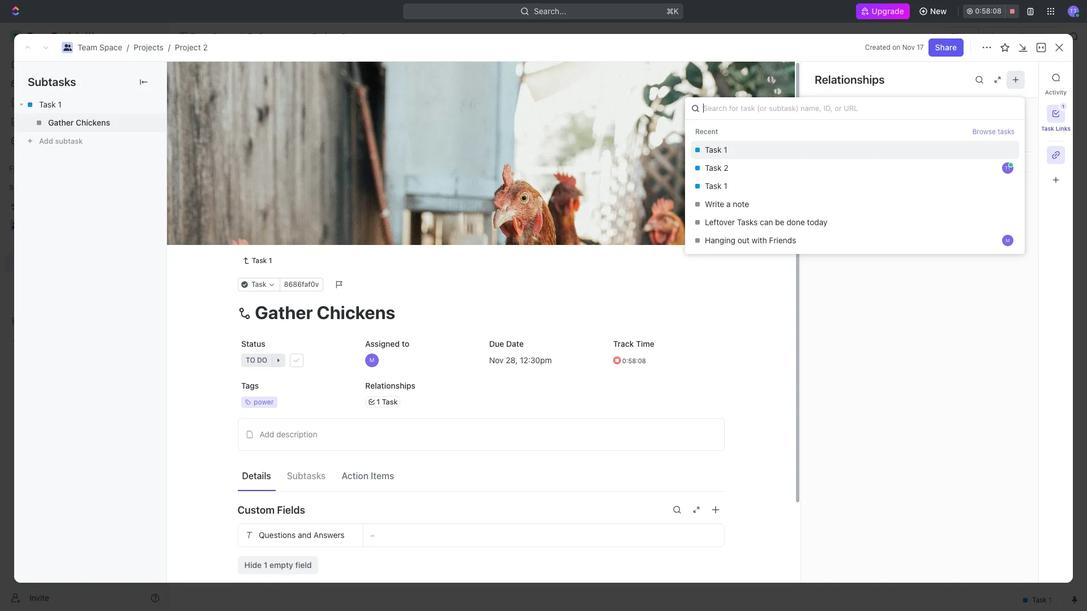 Task type: describe. For each thing, give the bounding box(es) containing it.
upgrade link
[[856, 3, 910, 19]]

sidebar navigation
[[0, 23, 169, 612]]

team space
[[190, 31, 235, 41]]

Edit task name text field
[[238, 302, 725, 323]]

‎task 1
[[705, 181, 728, 191]]

add task for top add task button
[[1006, 73, 1040, 82]]

inbox
[[27, 78, 47, 88]]

questions and answers
[[259, 531, 344, 540]]

assigned
[[365, 339, 400, 349]]

1 vertical spatial add task
[[304, 160, 334, 168]]

chickens
[[76, 118, 110, 127]]

1 task
[[376, 397, 397, 406]]

action items
[[342, 471, 394, 481]]

board
[[211, 105, 233, 114]]

correct typos
[[850, 158, 899, 167]]

be
[[776, 218, 785, 227]]

hide 1 empty field
[[244, 561, 312, 570]]

description
[[276, 430, 317, 440]]

recent
[[696, 128, 718, 136]]

share button right 17
[[929, 39, 964, 57]]

1 horizontal spatial project 2
[[312, 31, 346, 41]]

name
[[815, 138, 834, 147]]

17
[[917, 43, 924, 52]]

assigned to
[[365, 339, 409, 349]]

hide for hide
[[588, 133, 603, 141]]

leftover
[[705, 218, 735, 227]]

nov
[[903, 43, 915, 52]]

tree inside "sidebar" navigation
[[5, 197, 164, 350]]

1 button inside task sidebar navigation 'tab list'
[[1047, 103, 1067, 123]]

share button down the new
[[944, 27, 980, 45]]

due
[[489, 339, 504, 349]]

today
[[807, 218, 828, 227]]

linked
[[826, 113, 854, 123]]

⌘k
[[667, 6, 679, 16]]

0 vertical spatial add task button
[[999, 69, 1047, 87]]

empty
[[270, 561, 293, 570]]

inbox link
[[5, 74, 164, 92]]

upgrade
[[872, 6, 904, 16]]

dashboards
[[27, 117, 71, 126]]

1 vertical spatial task 2
[[228, 217, 252, 226]]

action
[[342, 471, 369, 481]]

status
[[241, 339, 265, 349]]

created
[[865, 43, 891, 52]]

hide for hide 1 empty field
[[244, 561, 262, 570]]

gantt link
[[382, 102, 406, 118]]

date
[[506, 339, 524, 349]]

list
[[254, 105, 268, 114]]

gantt
[[385, 105, 406, 114]]

8686faf0v
[[284, 280, 319, 289]]

done
[[787, 218, 805, 227]]

tasks
[[737, 218, 758, 227]]

1 horizontal spatial projects link
[[245, 29, 292, 43]]

2 vertical spatial project
[[197, 67, 247, 86]]

a
[[727, 199, 731, 209]]

table link
[[341, 102, 364, 118]]

0 vertical spatial task 1 link
[[14, 96, 167, 114]]

custom fields element
[[238, 524, 725, 575]]

search...
[[534, 6, 567, 16]]

can
[[760, 218, 773, 227]]

0 horizontal spatial subtasks
[[28, 75, 76, 88]]

with
[[752, 236, 767, 245]]

home
[[27, 59, 49, 69]]

0 horizontal spatial user group image
[[63, 44, 72, 51]]

1 inside custom fields element
[[264, 561, 268, 570]]

customize
[[991, 105, 1031, 114]]

details
[[242, 471, 271, 481]]

home link
[[5, 55, 164, 73]]

track time
[[613, 339, 654, 349]]

add description
[[260, 430, 317, 440]]

and
[[298, 531, 311, 540]]

0 horizontal spatial project 2 link
[[175, 42, 208, 52]]

spaces
[[9, 184, 33, 192]]

time
[[636, 339, 654, 349]]

gather
[[48, 118, 74, 127]]

browse
[[973, 128, 996, 136]]

Search for task (or subtask) name, ID, or URL text field
[[685, 97, 1025, 120]]

1 horizontal spatial add task button
[[291, 157, 339, 171]]

0 vertical spatial projects
[[259, 31, 289, 41]]

1 inside linked 1
[[859, 113, 862, 123]]

in
[[210, 160, 217, 168]]

1 horizontal spatial team space link
[[176, 29, 238, 43]]

favorites button
[[5, 162, 43, 176]]

2 vertical spatial add task button
[[223, 235, 266, 248]]

customize button
[[976, 102, 1034, 118]]

0 vertical spatial task 2
[[705, 163, 729, 173]]

field
[[295, 561, 312, 570]]

out
[[738, 236, 750, 245]]

new
[[931, 6, 947, 16]]

custom fields
[[238, 504, 305, 516]]

gather chickens
[[48, 118, 110, 127]]

write
[[705, 199, 725, 209]]

0:58:08
[[976, 7, 1002, 15]]

share for the share button to the right of 17
[[936, 42, 957, 52]]



Task type: locate. For each thing, give the bounding box(es) containing it.
hide inside custom fields element
[[244, 561, 262, 570]]

1 vertical spatial subtasks
[[287, 471, 326, 481]]

task
[[1023, 73, 1040, 82], [39, 100, 56, 109], [1042, 125, 1055, 132], [705, 145, 722, 155], [319, 160, 334, 168], [705, 163, 722, 173], [228, 197, 245, 206], [228, 217, 245, 226], [245, 236, 262, 246], [252, 257, 267, 265], [382, 397, 397, 406]]

0 vertical spatial relationships
[[815, 73, 885, 86]]

1 vertical spatial relationships
[[365, 381, 415, 391]]

0 horizontal spatial team space link
[[78, 42, 122, 52]]

board link
[[209, 102, 233, 118]]

0 horizontal spatial add task button
[[223, 235, 266, 248]]

correct
[[850, 158, 877, 167]]

favorites
[[9, 164, 39, 173]]

project 2
[[312, 31, 346, 41], [197, 67, 264, 86]]

calendar link
[[287, 102, 323, 118]]

0 vertical spatial project 2
[[312, 31, 346, 41]]

on
[[893, 43, 901, 52]]

user group image
[[12, 222, 20, 229]]

share button
[[944, 27, 980, 45], [929, 39, 964, 57]]

invite
[[29, 593, 49, 603]]

relationships up 1 task
[[365, 381, 415, 391]]

0:58:08 button
[[964, 5, 1020, 18]]

1 horizontal spatial relationships
[[815, 73, 885, 86]]

team space / projects / project 2
[[78, 42, 208, 52]]

subtasks inside button
[[287, 471, 326, 481]]

1 vertical spatial space
[[99, 42, 122, 52]]

0 horizontal spatial relationships
[[365, 381, 415, 391]]

add description button
[[242, 426, 721, 444]]

1 vertical spatial user group image
[[63, 44, 72, 51]]

activity
[[1046, 89, 1067, 96]]

hanging out with friends
[[705, 236, 797, 245]]

note
[[733, 199, 749, 209]]

docs link
[[5, 93, 164, 112]]

space for team space / projects / project 2
[[99, 42, 122, 52]]

1 vertical spatial team
[[78, 42, 97, 52]]

assignees
[[472, 133, 506, 141]]

automations button
[[985, 28, 1043, 45]]

1 horizontal spatial add task
[[304, 160, 334, 168]]

0 horizontal spatial space
[[99, 42, 122, 52]]

docs
[[27, 97, 46, 107]]

hanging
[[705, 236, 736, 245]]

1 horizontal spatial user group image
[[180, 33, 187, 39]]

tt
[[1005, 165, 1011, 171]]

task links
[[1042, 125, 1071, 132]]

hide inside button
[[588, 133, 603, 141]]

0 horizontal spatial add task
[[228, 236, 262, 246]]

new button
[[915, 2, 954, 20]]

tags
[[241, 381, 259, 391]]

project inside project 2 link
[[312, 31, 339, 41]]

tree
[[5, 197, 164, 350]]

2 horizontal spatial add task
[[1006, 73, 1040, 82]]

table
[[344, 105, 364, 114]]

share down new button
[[951, 31, 973, 41]]

1 button for 2
[[255, 216, 270, 227]]

references
[[826, 227, 874, 237]]

Search tasks... text field
[[947, 129, 1060, 146]]

browse tasks
[[973, 128, 1015, 136]]

1 horizontal spatial space
[[212, 31, 235, 41]]

0 horizontal spatial hide
[[244, 561, 262, 570]]

1 horizontal spatial task 1 link
[[238, 254, 277, 268]]

0 vertical spatial project
[[312, 31, 339, 41]]

add
[[1006, 73, 1021, 82], [304, 160, 317, 168], [228, 236, 243, 246], [260, 430, 274, 440]]

m
[[1006, 238, 1010, 244]]

0 vertical spatial share
[[951, 31, 973, 41]]

0 vertical spatial space
[[212, 31, 235, 41]]

1 horizontal spatial team
[[190, 31, 210, 41]]

1 horizontal spatial hide
[[588, 133, 603, 141]]

dashboards link
[[5, 113, 164, 131]]

fields
[[277, 504, 305, 516]]

0 vertical spatial add task
[[1006, 73, 1040, 82]]

8686faf0v button
[[279, 278, 323, 292]]

user group image
[[180, 33, 187, 39], [63, 44, 72, 51]]

1
[[58, 100, 62, 109], [1063, 104, 1065, 109], [859, 113, 862, 123], [724, 145, 728, 155], [724, 181, 728, 191], [248, 197, 251, 206], [264, 197, 268, 206], [265, 217, 269, 225], [269, 257, 272, 265], [376, 397, 380, 406], [264, 561, 268, 570]]

1 vertical spatial project
[[175, 42, 201, 52]]

hide button
[[583, 130, 608, 144]]

details button
[[238, 466, 276, 486]]

created on nov 17
[[865, 43, 924, 52]]

0 vertical spatial hide
[[588, 133, 603, 141]]

user group image up home link
[[63, 44, 72, 51]]

2 horizontal spatial add task button
[[999, 69, 1047, 87]]

0 horizontal spatial task 1 link
[[14, 96, 167, 114]]

0 vertical spatial 1 button
[[1047, 103, 1067, 123]]

add task for the bottom add task button
[[228, 236, 262, 246]]

calendar
[[289, 105, 323, 114]]

0 horizontal spatial team
[[78, 42, 97, 52]]

due date
[[489, 339, 524, 349]]

hide
[[588, 133, 603, 141], [244, 561, 262, 570]]

leftover tasks can be done today
[[705, 218, 828, 227]]

2 vertical spatial 1 button
[[255, 216, 270, 227]]

share right 17
[[936, 42, 957, 52]]

correct typos link
[[836, 153, 926, 172]]

share
[[951, 31, 973, 41], [936, 42, 957, 52]]

0 vertical spatial team
[[190, 31, 210, 41]]

subtasks up fields
[[287, 471, 326, 481]]

1 horizontal spatial project 2 link
[[298, 29, 349, 43]]

project
[[312, 31, 339, 41], [175, 42, 201, 52], [197, 67, 247, 86]]

1 vertical spatial 1 button
[[254, 196, 269, 207]]

0 horizontal spatial task 2
[[228, 217, 252, 226]]

team for team space / projects / project 2
[[78, 42, 97, 52]]

projects
[[259, 31, 289, 41], [134, 42, 164, 52]]

automations
[[990, 31, 1038, 41]]

subtasks
[[28, 75, 76, 88], [287, 471, 326, 481]]

custom fields button
[[238, 497, 725, 524]]

answers
[[313, 531, 344, 540]]

1 horizontal spatial projects
[[259, 31, 289, 41]]

links
[[1056, 125, 1071, 132]]

gather chickens link
[[14, 114, 167, 132]]

1 vertical spatial add task button
[[291, 157, 339, 171]]

team for team space
[[190, 31, 210, 41]]

relationships inside task sidebar content section
[[815, 73, 885, 86]]

custom
[[238, 504, 275, 516]]

1 horizontal spatial subtasks
[[287, 471, 326, 481]]

add task
[[1006, 73, 1040, 82], [304, 160, 334, 168], [228, 236, 262, 246]]

1 vertical spatial projects
[[134, 42, 164, 52]]

task inside 'tab list'
[[1042, 125, 1055, 132]]

1 inside task sidebar navigation 'tab list'
[[1063, 104, 1065, 109]]

team space link
[[176, 29, 238, 43], [78, 42, 122, 52]]

track
[[613, 339, 634, 349]]

team
[[190, 31, 210, 41], [78, 42, 97, 52]]

to
[[402, 339, 409, 349]]

0 vertical spatial subtasks
[[28, 75, 76, 88]]

1 vertical spatial hide
[[244, 561, 262, 570]]

subtasks down home
[[28, 75, 76, 88]]

assignees button
[[458, 130, 511, 144]]

relationships up search for task (or subtask) name, id, or url text box
[[815, 73, 885, 86]]

1 vertical spatial share
[[936, 42, 957, 52]]

1 horizontal spatial task 2
[[705, 163, 729, 173]]

share for the share button underneath the new
[[951, 31, 973, 41]]

progress
[[219, 160, 256, 168]]

write a note
[[705, 199, 749, 209]]

task 1 link
[[14, 96, 167, 114], [238, 254, 277, 268]]

task 1
[[39, 100, 62, 109], [705, 145, 728, 155], [228, 197, 251, 206], [252, 257, 272, 265]]

user group image left 'team space'
[[180, 33, 187, 39]]

1 button for 1
[[254, 196, 269, 207]]

0 vertical spatial user group image
[[180, 33, 187, 39]]

questions
[[259, 531, 296, 540]]

subtasks button
[[282, 466, 330, 486]]

0 horizontal spatial project 2
[[197, 67, 264, 86]]

project 2 link
[[298, 29, 349, 43], [175, 42, 208, 52]]

items
[[371, 471, 394, 481]]

task sidebar navigation tab list
[[1042, 69, 1071, 189]]

space for team space
[[212, 31, 235, 41]]

1 vertical spatial task 1 link
[[238, 254, 277, 268]]

0 horizontal spatial projects link
[[134, 42, 164, 52]]

2 vertical spatial add task
[[228, 236, 262, 246]]

typos
[[879, 158, 899, 167]]

1 vertical spatial project 2
[[197, 67, 264, 86]]

0 horizontal spatial projects
[[134, 42, 164, 52]]

tasks
[[998, 128, 1015, 136]]

task sidebar content section
[[801, 62, 1088, 583]]



Task type: vqa. For each thing, say whether or not it's contained in the screenshot.
James Peterson'S Workspace, , element
no



